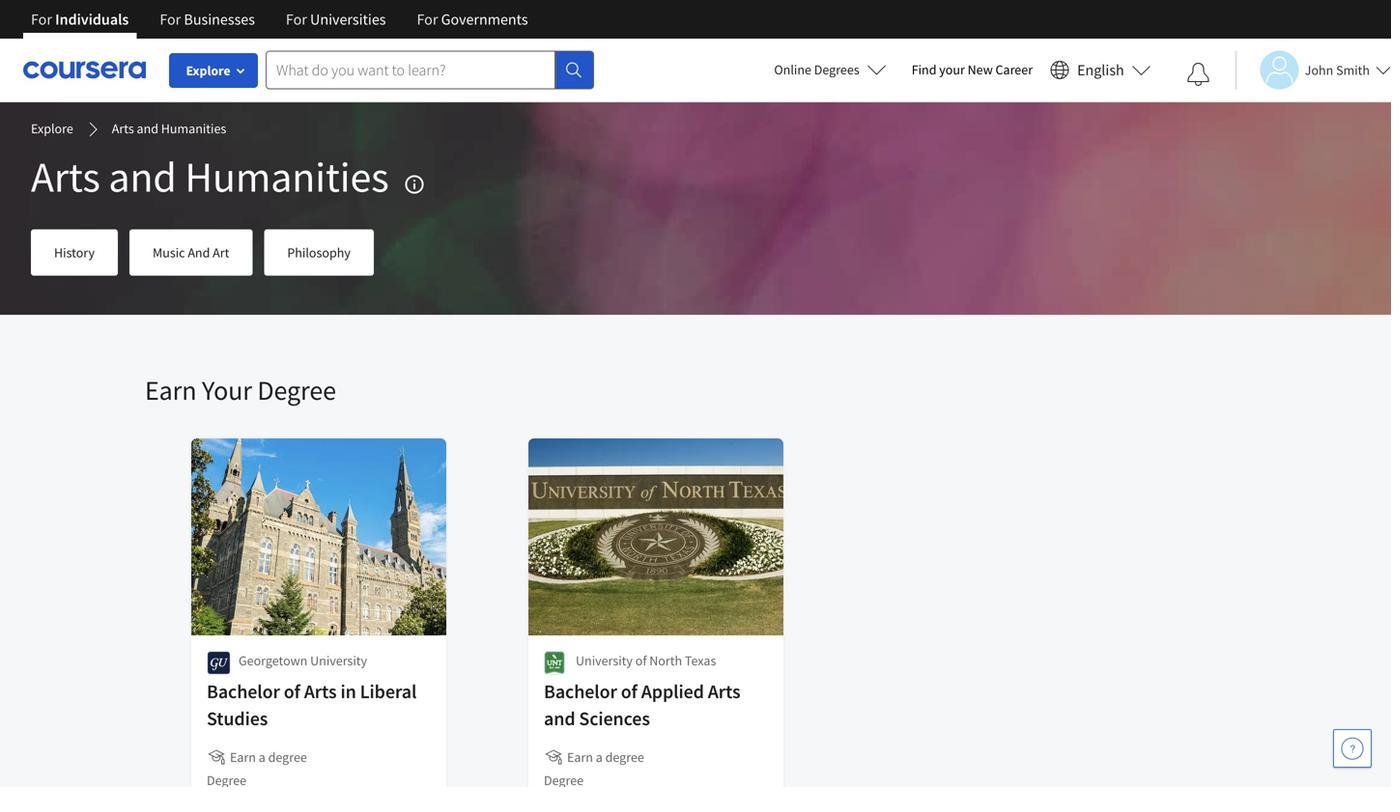 Task type: vqa. For each thing, say whether or not it's contained in the screenshot.
University of Michigan image
no



Task type: locate. For each thing, give the bounding box(es) containing it.
1 earn a degree from the left
[[230, 749, 307, 766]]

philosophy
[[287, 244, 351, 261]]

find your new career
[[912, 61, 1033, 78]]

bachelor
[[207, 680, 280, 704], [544, 680, 617, 704]]

explore down coursera image
[[31, 120, 73, 137]]

of
[[635, 652, 647, 670], [284, 680, 300, 704], [621, 680, 637, 704]]

1 degree from the left
[[268, 749, 307, 766]]

2 university from the left
[[576, 652, 633, 670]]

2 a from the left
[[596, 749, 603, 766]]

universities
[[310, 10, 386, 29]]

bachelor inside "bachelor of applied arts and sciences"
[[544, 680, 617, 704]]

arts left in
[[304, 680, 337, 704]]

a down 'studies'
[[259, 749, 266, 766]]

1 horizontal spatial degree
[[605, 749, 644, 766]]

earn left your
[[145, 373, 197, 407]]

show notifications image
[[1187, 63, 1210, 86]]

john
[[1305, 61, 1334, 79]]

university
[[310, 652, 367, 670], [576, 652, 633, 670]]

earn for bachelor of applied arts and sciences
[[567, 749, 593, 766]]

arts
[[112, 120, 134, 137], [31, 150, 100, 203], [304, 680, 337, 704], [708, 680, 741, 704]]

and
[[137, 120, 158, 137], [109, 150, 177, 203], [188, 244, 210, 261], [544, 707, 575, 731]]

outlined info action image
[[403, 173, 426, 195]]

earn down "sciences"
[[567, 749, 593, 766]]

humanities down explore "popup button"
[[161, 120, 226, 137]]

philosophy link
[[264, 229, 374, 276]]

for
[[31, 10, 52, 29], [160, 10, 181, 29], [286, 10, 307, 29], [417, 10, 438, 29]]

earn a degree down "sciences"
[[567, 749, 644, 766]]

earn your degree carousel element
[[145, 315, 1246, 787]]

john smith button
[[1235, 51, 1391, 89]]

2 bachelor from the left
[[544, 680, 617, 704]]

1 a from the left
[[259, 749, 266, 766]]

What do you want to learn? text field
[[266, 51, 556, 89]]

earn a degree down 'studies'
[[230, 749, 307, 766]]

liberal
[[360, 680, 417, 704]]

0 horizontal spatial a
[[259, 749, 266, 766]]

1 horizontal spatial university
[[576, 652, 633, 670]]

for for governments
[[417, 10, 438, 29]]

humanities up 'philosophy' link on the left top
[[185, 150, 389, 203]]

georgetown university image
[[207, 651, 231, 675]]

bachelor up 'studies'
[[207, 680, 280, 704]]

1 horizontal spatial bachelor
[[544, 680, 617, 704]]

banner navigation
[[15, 0, 544, 39]]

2 for from the left
[[160, 10, 181, 29]]

for up what do you want to learn? text box
[[417, 10, 438, 29]]

1 vertical spatial explore
[[31, 120, 73, 137]]

and left "sciences"
[[544, 707, 575, 731]]

arts down the texas
[[708, 680, 741, 704]]

of inside bachelor of arts in liberal studies
[[284, 680, 300, 704]]

4 for from the left
[[417, 10, 438, 29]]

arts and humanities up art
[[31, 150, 389, 203]]

1 horizontal spatial explore
[[186, 62, 230, 79]]

online degrees button
[[759, 48, 902, 91]]

and up the music
[[109, 150, 177, 203]]

1 university from the left
[[310, 652, 367, 670]]

0 horizontal spatial degree
[[268, 749, 307, 766]]

arts and humanities
[[112, 120, 226, 137], [31, 150, 389, 203]]

0 vertical spatial explore
[[186, 62, 230, 79]]

explore
[[186, 62, 230, 79], [31, 120, 73, 137]]

0 vertical spatial humanities
[[161, 120, 226, 137]]

arts and humanities down explore "popup button"
[[112, 120, 226, 137]]

degree
[[268, 749, 307, 766], [605, 749, 644, 766]]

1 bachelor from the left
[[207, 680, 280, 704]]

for left universities
[[286, 10, 307, 29]]

1 for from the left
[[31, 10, 52, 29]]

earn
[[145, 373, 197, 407], [230, 749, 256, 766], [567, 749, 593, 766]]

john smith
[[1305, 61, 1370, 79]]

of down georgetown university
[[284, 680, 300, 704]]

2 horizontal spatial earn
[[567, 749, 593, 766]]

0 horizontal spatial earn a degree
[[230, 749, 307, 766]]

1 horizontal spatial earn a degree
[[567, 749, 644, 766]]

1 horizontal spatial earn
[[230, 749, 256, 766]]

and left art
[[188, 244, 210, 261]]

for left businesses
[[160, 10, 181, 29]]

bachelor inside bachelor of arts in liberal studies
[[207, 680, 280, 704]]

for left individuals
[[31, 10, 52, 29]]

degree down "sciences"
[[605, 749, 644, 766]]

2 earn a degree from the left
[[567, 749, 644, 766]]

1 horizontal spatial a
[[596, 749, 603, 766]]

explore button
[[169, 53, 258, 88]]

None search field
[[266, 51, 594, 89]]

0 horizontal spatial university
[[310, 652, 367, 670]]

of left the north on the bottom left of the page
[[635, 652, 647, 670]]

music and art
[[153, 244, 229, 261]]

in
[[341, 680, 356, 704]]

humanities
[[161, 120, 226, 137], [185, 150, 389, 203]]

for for universities
[[286, 10, 307, 29]]

of inside "bachelor of applied arts and sciences"
[[621, 680, 637, 704]]

earn a degree
[[230, 749, 307, 766], [567, 749, 644, 766]]

coursera image
[[23, 54, 146, 85]]

2 degree from the left
[[605, 749, 644, 766]]

university right university of north texas "image"
[[576, 652, 633, 670]]

3 for from the left
[[286, 10, 307, 29]]

arts down coursera image
[[112, 120, 134, 137]]

university of north texas image
[[544, 651, 565, 675]]

0 horizontal spatial bachelor
[[207, 680, 280, 704]]

degree down bachelor of arts in liberal studies
[[268, 749, 307, 766]]

earn down 'studies'
[[230, 749, 256, 766]]

for for individuals
[[31, 10, 52, 29]]

1 vertical spatial humanities
[[185, 150, 389, 203]]

degree for sciences
[[605, 749, 644, 766]]

explore down for businesses
[[186, 62, 230, 79]]

0 horizontal spatial earn
[[145, 373, 197, 407]]

of up "sciences"
[[621, 680, 637, 704]]

help center image
[[1341, 737, 1364, 760]]

university up in
[[310, 652, 367, 670]]

a
[[259, 749, 266, 766], [596, 749, 603, 766]]

texas
[[685, 652, 716, 670]]

of for applied
[[621, 680, 637, 704]]

bachelor down university of north texas "image"
[[544, 680, 617, 704]]

a down "sciences"
[[596, 749, 603, 766]]



Task type: describe. For each thing, give the bounding box(es) containing it.
earn your degree
[[145, 373, 336, 407]]

0 vertical spatial arts and humanities
[[112, 120, 226, 137]]

north
[[649, 652, 682, 670]]

find your new career link
[[902, 58, 1043, 82]]

of for arts
[[284, 680, 300, 704]]

1 vertical spatial arts and humanities
[[31, 150, 389, 203]]

georgetown
[[239, 652, 308, 670]]

explore inside "popup button"
[[186, 62, 230, 79]]

bachelor of applied arts and sciences
[[544, 680, 741, 731]]

bachelor for studies
[[207, 680, 280, 704]]

art
[[213, 244, 229, 261]]

and inside "bachelor of applied arts and sciences"
[[544, 707, 575, 731]]

music
[[153, 244, 185, 261]]

0 horizontal spatial explore
[[31, 120, 73, 137]]

for for businesses
[[160, 10, 181, 29]]

history link
[[31, 229, 118, 276]]

sciences
[[579, 707, 650, 731]]

find
[[912, 61, 937, 78]]

governments
[[441, 10, 528, 29]]

earn a degree for sciences
[[567, 749, 644, 766]]

history
[[54, 244, 95, 261]]

degree
[[257, 373, 336, 407]]

arts down explore link
[[31, 150, 100, 203]]

online
[[774, 61, 811, 78]]

a for sciences
[[596, 749, 603, 766]]

explore link
[[31, 119, 73, 140]]

your
[[939, 61, 965, 78]]

your
[[202, 373, 252, 407]]

arts inside "bachelor of applied arts and sciences"
[[708, 680, 741, 704]]

for universities
[[286, 10, 386, 29]]

bachelor for sciences
[[544, 680, 617, 704]]

and down coursera image
[[137, 120, 158, 137]]

businesses
[[184, 10, 255, 29]]

for governments
[[417, 10, 528, 29]]

of for north
[[635, 652, 647, 670]]

new
[[968, 61, 993, 78]]

career
[[996, 61, 1033, 78]]

degree for studies
[[268, 749, 307, 766]]

for individuals
[[31, 10, 129, 29]]

georgetown university
[[239, 652, 367, 670]]

studies
[[207, 707, 268, 731]]

arts inside bachelor of arts in liberal studies
[[304, 680, 337, 704]]

bachelor of arts in liberal studies
[[207, 680, 417, 731]]

english button
[[1043, 39, 1159, 101]]

individuals
[[55, 10, 129, 29]]

earn for bachelor of arts in liberal studies
[[230, 749, 256, 766]]

for businesses
[[160, 10, 255, 29]]

online degrees
[[774, 61, 860, 78]]

university of north texas
[[576, 652, 716, 670]]

english
[[1077, 60, 1124, 80]]

earn a degree for studies
[[230, 749, 307, 766]]

music and art link
[[129, 229, 253, 276]]

degrees
[[814, 61, 860, 78]]

smith
[[1336, 61, 1370, 79]]

a for studies
[[259, 749, 266, 766]]

applied
[[641, 680, 704, 704]]



